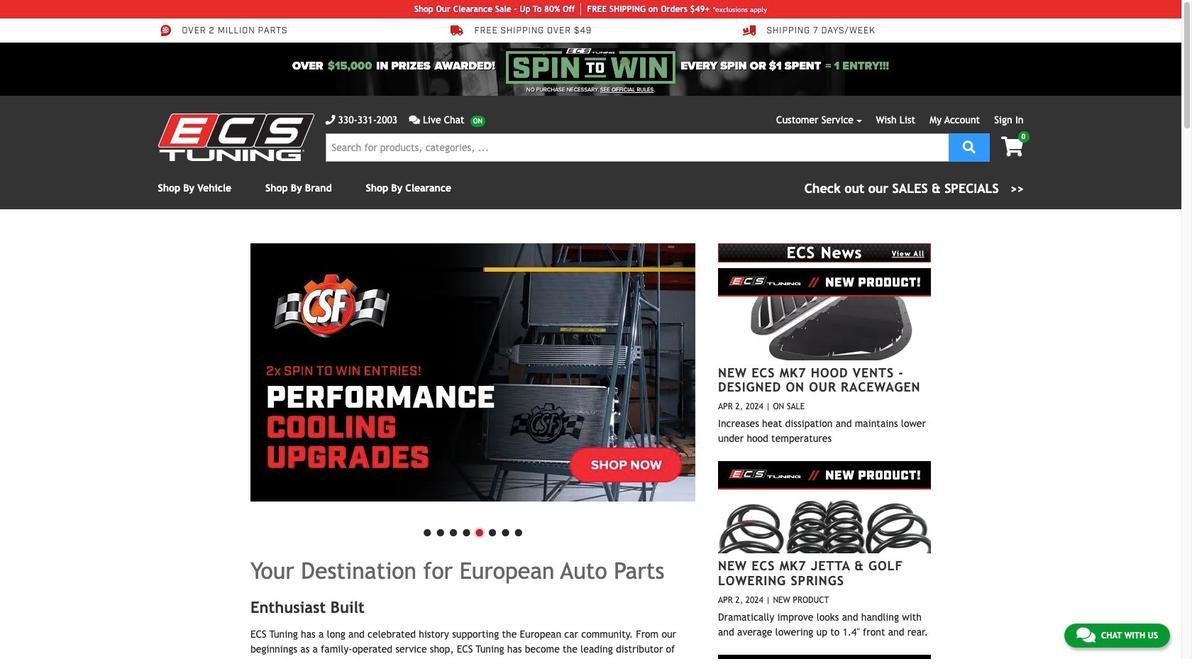 Task type: locate. For each thing, give the bounding box(es) containing it.
phone image
[[325, 115, 335, 125]]

generic - csf high performance cooling components image
[[251, 243, 695, 502], [251, 243, 695, 502], [251, 243, 695, 502]]

search image
[[963, 140, 976, 153]]

new ecs mk7 hood vents - designed on our racewagen image
[[718, 268, 931, 360]]

generic - hengst image
[[251, 243, 695, 502]]

ecs tuning 'spin to win' contest logo image
[[506, 48, 675, 84]]

Search text field
[[325, 133, 949, 162]]



Task type: vqa. For each thing, say whether or not it's contained in the screenshot.
stunning
no



Task type: describe. For each thing, give the bounding box(es) containing it.
mk7 & mk7.5 ecs functional aero exterior upgrades image
[[718, 655, 931, 659]]

comments image
[[1076, 627, 1096, 644]]

ecs tuning image
[[158, 114, 314, 161]]

new ecs mk7 jetta & golf lowering springs image
[[718, 461, 931, 554]]

shopping cart image
[[1001, 137, 1024, 157]]

comments image
[[409, 115, 420, 125]]



